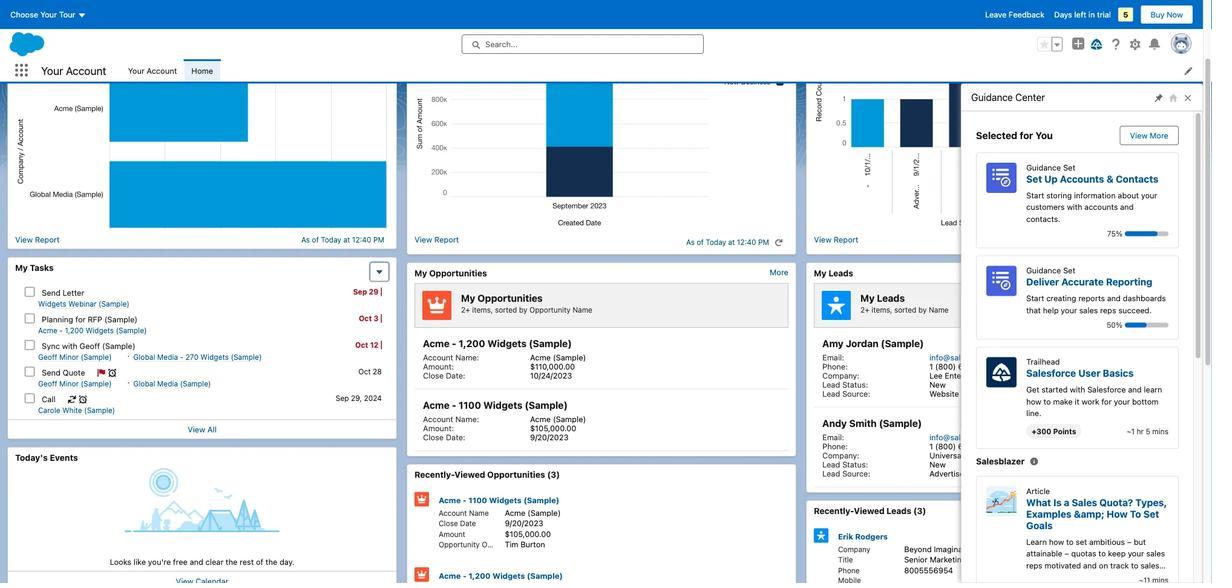 Task type: locate. For each thing, give the bounding box(es) containing it.
3 view report link from the left
[[814, 235, 859, 250]]

your account left the 'home'
[[128, 66, 177, 75]]

by inside my leads 2+ items, sorted by name
[[919, 306, 927, 315]]

0 vertical spatial source:
[[843, 390, 871, 399]]

geoff minor (sample) up quote
[[38, 353, 112, 362]]

source
[[853, 34, 883, 44]]

progress bar progress bar
[[1125, 232, 1169, 236], [1125, 323, 1169, 328]]

1 for andy smith (sample)
[[930, 442, 933, 451]]

1 vertical spatial for
[[75, 315, 86, 324]]

2 sorted from the left
[[895, 306, 917, 315]]

1 amount: from the top
[[423, 362, 454, 371]]

12:​40
[[352, 236, 371, 244], [737, 238, 756, 247], [1137, 238, 1156, 247]]

account for $105,000.00
[[423, 415, 453, 424]]

the left 'day.'
[[266, 558, 277, 567]]

rfp
[[88, 315, 102, 324]]

1 vertical spatial $105,000.00
[[505, 530, 551, 539]]

view up contacts
[[1130, 131, 1148, 140]]

storing
[[1047, 191, 1072, 200]]

acme - 1,200 widgets (sample) link down burton
[[430, 562, 643, 583]]

email:
[[823, 353, 844, 362], [823, 433, 844, 442]]

6389 right lee
[[976, 362, 996, 371]]

2 phone: from the top
[[823, 442, 848, 451]]

geoff minor (sample) link for global media - 270 widgets (sample)
[[38, 353, 112, 363]]

oct 3
[[359, 315, 379, 323]]

1 vertical spatial viewed
[[854, 507, 885, 517]]

media left 270
[[157, 353, 178, 362]]

1 1 from the top
[[930, 362, 933, 371]]

0 horizontal spatial sorted
[[495, 306, 517, 315]]

1 vertical spatial 1
[[930, 442, 933, 451]]

0 horizontal spatial more
[[770, 268, 789, 277]]

2 info@salesforce.com link from the top
[[930, 433, 1006, 442]]

1 start from the top
[[1027, 191, 1044, 200]]

sales right keep
[[1147, 549, 1165, 559]]

1 vertical spatial oct
[[355, 341, 368, 350]]

info@salesforce.com for amy jordan (sample)
[[930, 353, 1006, 362]]

list
[[121, 59, 1203, 82]]

2 lead source: from the top
[[823, 469, 871, 478]]

sorted inside my opportunities 2+ items, sorted by opportunity name
[[495, 306, 517, 315]]

2 horizontal spatial for
[[1102, 397, 1112, 406]]

more link down text default icon on the top right of page
[[770, 268, 789, 277]]

your down contacts
[[1141, 191, 1158, 200]]

1 new from the top
[[930, 380, 946, 390]]

status:
[[843, 380, 868, 390], [843, 460, 868, 469]]

1 horizontal spatial (3)
[[914, 507, 926, 517]]

minor for global media (sample)
[[59, 380, 79, 389]]

status: for jordan
[[843, 380, 868, 390]]

report up the my opportunities link
[[434, 235, 459, 245]]

all
[[207, 426, 217, 435]]

geoff
[[80, 342, 100, 351], [38, 353, 57, 362], [38, 380, 57, 389]]

2+ inside my leads 2+ items, sorted by name
[[861, 306, 870, 315]]

sales right "a"
[[1072, 497, 1097, 509]]

1 vertical spatial acme (sample)
[[530, 415, 586, 424]]

1 company: from the top
[[823, 371, 860, 380]]

1 vertical spatial sales
[[1072, 497, 1097, 509]]

2 email: from the top
[[823, 433, 844, 442]]

2 items, from the left
[[872, 306, 893, 315]]

0 vertical spatial 6389
[[976, 362, 996, 371]]

0 vertical spatial media
[[157, 353, 178, 362]]

0 vertical spatial acme - 1100 widgets (sample)
[[423, 400, 568, 412]]

2 the from the left
[[266, 558, 277, 567]]

5 right hr
[[1146, 427, 1151, 436]]

0 vertical spatial 1
[[930, 362, 933, 371]]

start
[[1027, 191, 1044, 200], [1027, 294, 1044, 303]]

view report for leads
[[814, 235, 859, 245]]

global for global media - 270 widgets (sample)
[[133, 353, 155, 362]]

media
[[157, 353, 178, 362], [157, 380, 178, 389]]

and down quotas at the bottom right of the page
[[1083, 561, 1097, 570]]

name inside my opportunities 2+ items, sorted by opportunity name
[[573, 306, 593, 315]]

planning
[[42, 315, 73, 324]]

667- left inc at the right
[[958, 362, 976, 371]]

start up customers
[[1027, 191, 1044, 200]]

(800) for andy smith (sample)
[[935, 442, 956, 451]]

0 vertical spatial close
[[423, 371, 444, 380]]

1 vertical spatial info@salesforce.com
[[930, 433, 1006, 442]]

acme - 1,200 widgets (sample) down owner
[[439, 572, 563, 581]]

1 horizontal spatial salesforce
[[1088, 385, 1126, 394]]

guidance set set up accounts & contacts start storing information about your customers with accounts and contacts.
[[1027, 163, 1159, 223]]

recently- up account name
[[415, 470, 455, 480]]

– up motivated
[[1065, 549, 1069, 559]]

sorted inside my leads 2+ items, sorted by name
[[895, 306, 917, 315]]

set left up
[[1027, 173, 1042, 185]]

667- for andy smith (sample)
[[958, 442, 976, 451]]

1 report from the left
[[35, 235, 60, 245]]

2+ inside my opportunities 2+ items, sorted by opportunity name
[[461, 306, 470, 315]]

0 vertical spatial minor
[[59, 353, 79, 362]]

0 vertical spatial 5
[[1123, 10, 1129, 19]]

with up it
[[1070, 385, 1085, 394]]

widgets inside send letter widgets webinar (sample)
[[38, 300, 66, 309]]

1 vertical spatial opportunity
[[439, 541, 480, 550]]

minor up quote
[[59, 353, 79, 362]]

1 horizontal spatial view report
[[415, 235, 459, 245]]

1 horizontal spatial the
[[266, 558, 277, 567]]

(800) up website
[[935, 362, 956, 371]]

2 vertical spatial with
[[1070, 385, 1085, 394]]

your
[[40, 10, 57, 19], [41, 64, 63, 77], [128, 66, 145, 75]]

source: up 'recently-viewed leads (3)'
[[843, 469, 871, 478]]

more down text default icon on the top right of page
[[770, 268, 789, 277]]

items, inside my leads 2+ items, sorted by name
[[872, 306, 893, 315]]

0 vertical spatial global
[[133, 353, 155, 362]]

opportunity
[[530, 306, 571, 315], [439, 541, 480, 550]]

1 vertical spatial 667-
[[958, 442, 976, 451]]

2 report from the left
[[434, 235, 459, 245]]

view report link for sales
[[15, 235, 60, 245]]

viewed for leads
[[854, 507, 885, 517]]

work
[[1082, 397, 1100, 406]]

view report link up my leads
[[814, 235, 859, 250]]

28
[[373, 368, 382, 376]]

10/24/2023
[[530, 371, 572, 380]]

progress bar progress bar for set up accounts & contacts
[[1125, 232, 1169, 236]]

phone: down amy
[[823, 362, 848, 371]]

2 more link from the left
[[1169, 268, 1188, 277]]

lead source: up 'recently-viewed leads (3)'
[[823, 469, 871, 478]]

2 lead status: from the top
[[823, 460, 868, 469]]

1 more link from the left
[[770, 268, 789, 277]]

minor for global media - 270 widgets (sample)
[[59, 353, 79, 362]]

lee enterprise, inc
[[930, 371, 998, 380]]

for right work on the right
[[1102, 397, 1112, 406]]

0 vertical spatial lead status:
[[823, 380, 868, 390]]

1 horizontal spatial as of today at 12:​40 pm
[[686, 238, 769, 247]]

phone: down andy
[[823, 442, 848, 451]]

2 1 from the top
[[930, 442, 933, 451]]

and right 'reports'
[[1107, 294, 1121, 303]]

0 horizontal spatial report
[[35, 235, 60, 245]]

left
[[1075, 10, 1087, 19]]

send for send letter widgets webinar (sample)
[[42, 288, 61, 297]]

date: for 1100
[[446, 433, 465, 442]]

group
[[1037, 37, 1063, 51]]

and up bottom
[[1128, 385, 1142, 394]]

my tasks
[[15, 263, 54, 273]]

2 name: from the top
[[456, 415, 479, 424]]

events
[[50, 453, 78, 463]]

12:​40 down progress bar image
[[1137, 238, 1156, 247]]

report up tasks
[[35, 235, 60, 245]]

view for leads by source
[[814, 235, 832, 245]]

2 geoff minor (sample) from the top
[[38, 380, 112, 389]]

1 source: from the top
[[843, 390, 871, 399]]

0 vertical spatial phone:
[[823, 362, 848, 371]]

1 vertical spatial close
[[423, 433, 444, 442]]

and inside guidance set set up accounts & contacts start storing information about your customers with accounts and contacts.
[[1120, 202, 1134, 212]]

line.
[[1027, 409, 1042, 418]]

buy now button
[[1141, 5, 1194, 24]]

info@salesforce.com up "universal technologies"
[[930, 433, 1006, 442]]

salesforce down trailhead
[[1027, 368, 1076, 379]]

2 date: from the top
[[446, 433, 465, 442]]

3 report from the left
[[834, 235, 859, 245]]

guidance inside guidance set set up accounts & contacts start storing information about your customers with accounts and contacts.
[[1027, 163, 1061, 172]]

more link down text default image
[[1169, 268, 1188, 277]]

0 horizontal spatial salesforce
[[1027, 368, 1076, 379]]

sep left 29
[[353, 288, 367, 297]]

acme - 1,200 widgets (sample) down my opportunities 2+ items, sorted by opportunity name
[[423, 338, 572, 350]]

sales inside 'guidance set deliver accurate reporting start creating reports and dashboards that help your sales reps succeed.'
[[1079, 306, 1098, 315]]

1 vertical spatial phone:
[[823, 442, 848, 451]]

1 vertical spatial global
[[133, 380, 155, 389]]

0 vertical spatial progress bar progress bar
[[1125, 232, 1169, 236]]

1
[[930, 362, 933, 371], [930, 442, 933, 451]]

choose
[[10, 10, 38, 19]]

for
[[1020, 130, 1033, 141], [75, 315, 86, 324], [1102, 397, 1112, 406]]

2 global from the top
[[133, 380, 155, 389]]

1 name: from the top
[[456, 353, 479, 362]]

0 horizontal spatial more link
[[770, 268, 789, 277]]

1 up the 'advertisement'
[[930, 442, 933, 451]]

12
[[370, 341, 379, 350]]

to right track
[[1131, 561, 1139, 570]]

0 vertical spatial salesforce
[[1027, 368, 1076, 379]]

2 start from the top
[[1027, 294, 1044, 303]]

0 vertical spatial sales
[[1079, 306, 1098, 315]]

1 vertical spatial account name:
[[423, 415, 479, 424]]

your inside dropdown button
[[40, 10, 57, 19]]

oct left "28"
[[358, 368, 371, 376]]

for left you
[[1020, 130, 1033, 141]]

0 vertical spatial 1100
[[459, 400, 481, 412]]

1 horizontal spatial name
[[573, 306, 593, 315]]

as of today at 12:​40 pm up sep 29
[[301, 236, 384, 244]]

2 horizontal spatial more
[[1169, 268, 1188, 277]]

opportunities for my opportunities
[[429, 268, 487, 278]]

1 horizontal spatial view report link
[[415, 235, 459, 250]]

29
[[369, 288, 379, 297]]

6389 for andy smith (sample)
[[976, 442, 996, 451]]

pm left text default icon on the top right of page
[[758, 238, 769, 247]]

how up "attainable"
[[1049, 538, 1064, 547]]

date: for 1,200
[[446, 371, 465, 380]]

opportunity up '$110,000.00'
[[530, 306, 571, 315]]

acme - 1100 widgets (sample) for account name:
[[423, 400, 568, 412]]

as of today at 12:​40 pm for team pipeline
[[686, 238, 769, 247]]

75%
[[1108, 230, 1123, 238]]

reps up 50%
[[1100, 306, 1117, 315]]

recently- up erik
[[814, 507, 854, 517]]

1 geoff minor (sample) from the top
[[38, 353, 112, 362]]

to up on
[[1099, 549, 1106, 559]]

8005556954
[[904, 566, 953, 575]]

lead status: down andy
[[823, 460, 868, 469]]

sales
[[15, 34, 38, 44], [1072, 497, 1097, 509]]

guidance left center at the top
[[971, 92, 1013, 103]]

2 source: from the top
[[843, 469, 871, 478]]

guidance for guidance set set up accounts & contacts start storing information about your customers with accounts and contacts.
[[1027, 163, 1061, 172]]

1 (800) from the top
[[935, 362, 956, 371]]

send left quote
[[42, 368, 61, 377]]

2 amount: from the top
[[423, 424, 454, 433]]

view report link up the my opportunities link
[[415, 235, 459, 250]]

$105,000.00 for amount:
[[530, 424, 576, 433]]

items, inside my opportunities 2+ items, sorted by opportunity name
[[472, 306, 493, 315]]

pm for leads by source
[[1158, 238, 1169, 247]]

account name: for 1,200
[[423, 353, 479, 362]]

carole white (sample) link
[[38, 407, 115, 416]]

$105,000.00 for amount
[[505, 530, 551, 539]]

0 vertical spatial date:
[[446, 371, 465, 380]]

2 new from the top
[[930, 460, 946, 469]]

acme (sample) up burton
[[505, 509, 561, 518]]

targets.
[[1027, 573, 1055, 582]]

sep for sep 29
[[353, 288, 367, 297]]

widgets webinar (sample) link
[[38, 300, 129, 309]]

(800) for amy jordan (sample)
[[935, 362, 956, 371]]

on
[[1099, 561, 1108, 570]]

to down started
[[1044, 397, 1051, 406]]

geoff minor (sample) link for global media (sample)
[[38, 380, 112, 389]]

0 horizontal spatial as of today at 12:​40 pm
[[301, 236, 384, 244]]

view up my leads link
[[814, 235, 832, 245]]

1 667- from the top
[[958, 362, 976, 371]]

0 vertical spatial (800)
[[935, 362, 956, 371]]

1 lead status: from the top
[[823, 380, 868, 390]]

send quote link
[[42, 368, 85, 377]]

more for amy jordan (sample)
[[1169, 268, 1188, 277]]

3 view report from the left
[[814, 235, 859, 245]]

salesforce user basics link
[[1027, 368, 1134, 379]]

2 vertical spatial oct
[[358, 368, 371, 376]]

1 vertical spatial geoff
[[38, 353, 57, 362]]

new for amy jordan (sample)
[[930, 380, 946, 390]]

1 vertical spatial send
[[42, 368, 61, 377]]

the
[[226, 558, 238, 567], [266, 558, 277, 567]]

more
[[1150, 131, 1169, 140], [770, 268, 789, 277], [1169, 268, 1188, 277]]

1 vertical spatial lead source:
[[823, 469, 871, 478]]

like
[[134, 558, 146, 567]]

amy
[[823, 338, 844, 350]]

2 view report link from the left
[[415, 235, 459, 250]]

0 vertical spatial –
[[1127, 538, 1132, 547]]

1 global from the top
[[133, 353, 155, 362]]

1 2+ from the left
[[461, 306, 470, 315]]

0 vertical spatial acme - 1,200 widgets (sample) link
[[38, 327, 147, 336]]

of
[[312, 236, 319, 244], [697, 238, 704, 247], [1096, 238, 1103, 247], [256, 558, 263, 567]]

+300 points
[[1032, 427, 1077, 436]]

0 horizontal spatial as
[[301, 236, 310, 244]]

1 lead source: from the top
[[823, 390, 871, 399]]

1 horizontal spatial pm
[[758, 238, 769, 247]]

report for person
[[35, 235, 60, 245]]

viewed up account name
[[455, 470, 485, 480]]

today's events
[[15, 453, 78, 463]]

12:​40 for leads by source
[[1137, 238, 1156, 247]]

1 vertical spatial info@salesforce.com link
[[930, 433, 1006, 442]]

how inside article what is a sales quota? types, examples &amp; how to set goals learn how to set ambitious – but attainable – quotas to keep your sales reps motivated and on track to sales targets.
[[1049, 538, 1064, 547]]

1 media from the top
[[157, 353, 178, 362]]

1 vertical spatial 1 (800) 667-6389
[[930, 442, 996, 451]]

0 horizontal spatial view report
[[15, 235, 60, 245]]

1 horizontal spatial sales
[[1072, 497, 1097, 509]]

2 info@salesforce.com from the top
[[930, 433, 1006, 442]]

lead source: for amy
[[823, 390, 871, 399]]

2 6389 from the top
[[976, 442, 996, 451]]

0 vertical spatial geoff minor (sample) link
[[38, 353, 112, 363]]

2 close date: from the top
[[423, 433, 465, 442]]

media down global media - 270 widgets (sample) link
[[157, 380, 178, 389]]

12:​40 for team pipeline
[[737, 238, 756, 247]]

acme - 1,200 widgets (sample)
[[38, 327, 147, 335], [423, 338, 572, 350], [439, 572, 563, 581]]

1 email: from the top
[[823, 353, 844, 362]]

sales person activity
[[15, 34, 103, 44]]

get
[[1027, 385, 1040, 394]]

view report for team
[[415, 235, 459, 245]]

2+
[[461, 306, 470, 315], [861, 306, 870, 315]]

date
[[460, 520, 476, 528]]

global media - 270 widgets (sample)
[[133, 353, 262, 362]]

1 info@salesforce.com link from the top
[[930, 353, 1006, 362]]

3
[[374, 315, 379, 323]]

2 account name: from the top
[[423, 415, 479, 424]]

guidance inside 'guidance set deliver accurate reporting start creating reports and dashboards that help your sales reps succeed.'
[[1027, 266, 1061, 275]]

2 minor from the top
[[59, 380, 79, 389]]

sales down 'reports'
[[1079, 306, 1098, 315]]

1 horizontal spatial more
[[1150, 131, 1169, 140]]

1 vertical spatial 6389
[[976, 442, 996, 451]]

1 horizontal spatial sep
[[353, 288, 367, 297]]

1 1 (800) 667-6389 from the top
[[930, 362, 996, 371]]

global media (sample) link
[[133, 380, 211, 389]]

2 (800) from the top
[[935, 442, 956, 451]]

guidance for guidance set deliver accurate reporting start creating reports and dashboards that help your sales reps succeed.
[[1027, 266, 1061, 275]]

text default image
[[775, 239, 783, 247]]

account name
[[439, 509, 489, 518]]

1 items, from the left
[[472, 306, 493, 315]]

selected
[[976, 130, 1018, 141]]

(800) up the 'advertisement'
[[935, 442, 956, 451]]

9/20/2023 for close date:
[[530, 433, 569, 442]]

view report up the my opportunities link
[[415, 235, 459, 245]]

1 horizontal spatial opportunity
[[530, 306, 571, 315]]

your inside article what is a sales quota? types, examples &amp; how to set goals learn how to set ambitious – but attainable – quotas to keep your sales reps motivated and on track to sales targets.
[[1128, 549, 1144, 559]]

1 vertical spatial 9/20/2023
[[505, 519, 543, 528]]

1 horizontal spatial 5
[[1146, 427, 1151, 436]]

0 vertical spatial sep
[[353, 288, 367, 297]]

1 progress bar progress bar from the top
[[1125, 232, 1169, 236]]

sales down the but
[[1141, 561, 1160, 570]]

2 vertical spatial geoff
[[38, 380, 57, 389]]

view all
[[188, 426, 217, 435]]

2 status: from the top
[[843, 460, 868, 469]]

view report up my leads
[[814, 235, 859, 245]]

by inside my opportunities 2+ items, sorted by opportunity name
[[519, 306, 528, 315]]

acme - 1,200 widgets (sample) link down the rfp
[[38, 327, 147, 336]]

opportunity down the amount
[[439, 541, 480, 550]]

home
[[191, 66, 213, 75]]

and inside trailhead salesforce user basics get started with salesforce and learn how to make it work for your bottom line.
[[1128, 385, 1142, 394]]

items, down the my opportunities link
[[472, 306, 493, 315]]

view report up my tasks
[[15, 235, 60, 245]]

1 minor from the top
[[59, 353, 79, 362]]

0 horizontal spatial (3)
[[547, 470, 560, 480]]

opportunities inside my opportunities 2+ items, sorted by opportunity name
[[478, 293, 543, 304]]

2 667- from the top
[[958, 442, 976, 451]]

website
[[930, 390, 959, 399]]

0 vertical spatial reps
[[1100, 306, 1117, 315]]

leave feedback link
[[985, 10, 1045, 19]]

oct
[[359, 315, 372, 323], [355, 341, 368, 350], [358, 368, 371, 376]]

geoff down planning for rfp (sample) link
[[80, 342, 100, 351]]

as of today at 12:​40 pm
[[301, 236, 384, 244], [686, 238, 769, 247], [1086, 238, 1169, 247]]

send inside send letter widgets webinar (sample)
[[42, 288, 61, 297]]

reps up targets. at right bottom
[[1027, 561, 1043, 570]]

global
[[133, 353, 155, 362], [133, 380, 155, 389]]

2 send from the top
[[42, 368, 61, 377]]

$105,000.00 down 10/24/2023
[[530, 424, 576, 433]]

view inside button
[[1130, 131, 1148, 140]]

2 view report from the left
[[415, 235, 459, 245]]

2+ down the my opportunities link
[[461, 306, 470, 315]]

set up 'accounts'
[[1063, 163, 1076, 172]]

your account
[[41, 64, 106, 77], [128, 66, 177, 75]]

1 vertical spatial how
[[1049, 538, 1064, 547]]

2 horizontal spatial today
[[1105, 238, 1126, 247]]

1 vertical spatial email:
[[823, 433, 844, 442]]

2 geoff minor (sample) link from the top
[[38, 380, 112, 389]]

geoff up call on the bottom of page
[[38, 380, 57, 389]]

1 horizontal spatial as
[[686, 238, 695, 247]]

0 horizontal spatial by
[[519, 306, 528, 315]]

start inside 'guidance set deliver accurate reporting start creating reports and dashboards that help your sales reps succeed.'
[[1027, 294, 1044, 303]]

source: for smith
[[843, 469, 871, 478]]

and
[[1120, 202, 1134, 212], [1107, 294, 1121, 303], [1128, 385, 1142, 394], [190, 558, 203, 567], [1083, 561, 1097, 570]]

phone: for andy
[[823, 442, 848, 451]]

0 vertical spatial how
[[1027, 397, 1042, 406]]

1 close date: from the top
[[423, 371, 465, 380]]

quota?
[[1100, 497, 1133, 509]]

0 vertical spatial info@salesforce.com
[[930, 353, 1006, 362]]

sep left the 29,
[[336, 395, 349, 403]]

carole white (sample)
[[38, 407, 115, 415]]

1 for amy jordan (sample)
[[930, 362, 933, 371]]

make
[[1053, 397, 1073, 406]]

1 vertical spatial 1,200
[[459, 338, 485, 350]]

by
[[841, 34, 851, 44], [519, 306, 528, 315], [919, 306, 927, 315]]

guidance up the deliver
[[1027, 266, 1061, 275]]

view up the my opportunities link
[[415, 235, 432, 245]]

1 account name: from the top
[[423, 353, 479, 362]]

email: for andy
[[823, 433, 844, 442]]

1 send from the top
[[42, 288, 61, 297]]

for left the rfp
[[75, 315, 86, 324]]

1 vertical spatial sep
[[336, 395, 349, 403]]

oct left 12
[[355, 341, 368, 350]]

1 up website
[[930, 362, 933, 371]]

1 phone: from the top
[[823, 362, 848, 371]]

sales down choose
[[15, 34, 38, 44]]

0 vertical spatial email:
[[823, 353, 844, 362]]

with inside guidance set set up accounts & contacts start storing information about your customers with accounts and contacts.
[[1067, 202, 1083, 212]]

2+ for my leads
[[861, 306, 870, 315]]

sep for sep 29, 2024
[[336, 395, 349, 403]]

recently-
[[415, 470, 455, 480], [814, 507, 854, 517]]

more up contacts
[[1150, 131, 1169, 140]]

and inside article what is a sales quota? types, examples &amp; how to set goals learn how to set ambitious – but attainable – quotas to keep your sales reps motivated and on track to sales targets.
[[1083, 561, 1097, 570]]

days left in trial
[[1054, 10, 1111, 19]]

0 vertical spatial oct
[[359, 315, 372, 323]]

geoff down sync
[[38, 353, 57, 362]]

1 vertical spatial source:
[[843, 469, 871, 478]]

acme - 1100 widgets (sample)
[[423, 400, 568, 412], [439, 496, 559, 505]]

pm left text default image
[[1158, 238, 1169, 247]]

for for selected
[[1020, 130, 1033, 141]]

start up that
[[1027, 294, 1044, 303]]

phone: for amy
[[823, 362, 848, 371]]

recently-viewed leads (3)
[[814, 507, 926, 517]]

2 1 (800) 667-6389 from the top
[[930, 442, 996, 451]]

more link for amy jordan (sample)
[[1169, 268, 1188, 277]]

1 view report link from the left
[[15, 235, 60, 245]]

viewed for opportunities
[[455, 470, 485, 480]]

oct left 3
[[359, 315, 372, 323]]

leads
[[814, 34, 839, 44], [829, 268, 854, 278], [877, 293, 905, 304], [887, 507, 912, 517]]

1 view report from the left
[[15, 235, 60, 245]]

your inside 'guidance set deliver accurate reporting start creating reports and dashboards that help your sales reps succeed.'
[[1061, 306, 1077, 315]]

1 vertical spatial status:
[[843, 460, 868, 469]]

0 vertical spatial 1 (800) 667-6389
[[930, 362, 996, 371]]

1 (800) 667-6389 up the 'advertisement'
[[930, 442, 996, 451]]

1 horizontal spatial at
[[728, 238, 735, 247]]

1 sorted from the left
[[495, 306, 517, 315]]

your inside guidance set set up accounts & contacts start storing information about your customers with accounts and contacts.
[[1141, 191, 1158, 200]]

status: up smith
[[843, 380, 868, 390]]

start inside guidance set set up accounts & contacts start storing information about your customers with accounts and contacts.
[[1027, 191, 1044, 200]]

1 vertical spatial date:
[[446, 433, 465, 442]]

company: for amy
[[823, 371, 860, 380]]

1 date: from the top
[[446, 371, 465, 380]]

2 company: from the top
[[823, 451, 860, 460]]

1 vertical spatial new
[[930, 460, 946, 469]]

acme (sample)
[[530, 353, 586, 362], [530, 415, 586, 424], [505, 509, 561, 518]]

my for my opportunities
[[415, 268, 427, 278]]

send left letter
[[42, 288, 61, 297]]

the left rest
[[226, 558, 238, 567]]

recently-viewed opportunities (3)
[[415, 470, 560, 480]]

started
[[1042, 385, 1068, 394]]

report up my leads link
[[834, 235, 859, 245]]

667- up the 'advertisement'
[[958, 442, 976, 451]]

12:​40 left text default icon on the top right of page
[[737, 238, 756, 247]]

reps inside article what is a sales quota? types, examples &amp; how to set goals learn how to set ambitious – but attainable – quotas to keep your sales reps motivated and on track to sales targets.
[[1027, 561, 1043, 570]]

info@salesforce.com link up "universal technologies"
[[930, 433, 1006, 442]]

close date:
[[423, 371, 465, 380], [423, 433, 465, 442]]

1 geoff minor (sample) link from the top
[[38, 353, 112, 363]]

carole
[[38, 407, 60, 415]]

0 vertical spatial recently-
[[415, 470, 455, 480]]

as of today at 12:​40 pm left text default icon on the top right of page
[[686, 238, 769, 247]]

lee
[[930, 371, 943, 380]]

1 horizontal spatial reps
[[1100, 306, 1117, 315]]

2 media from the top
[[157, 380, 178, 389]]

0 vertical spatial info@salesforce.com link
[[930, 353, 1006, 362]]

track
[[1111, 561, 1129, 570]]

1 horizontal spatial for
[[1020, 130, 1033, 141]]

2 progress bar progress bar from the top
[[1125, 323, 1169, 328]]

1 status: from the top
[[843, 380, 868, 390]]

1 6389 from the top
[[976, 362, 996, 371]]

geoff minor (sample) for global media - 270 widgets (sample)
[[38, 353, 112, 362]]

company: down amy
[[823, 371, 860, 380]]

pm for team pipeline
[[758, 238, 769, 247]]

2 2+ from the left
[[861, 306, 870, 315]]

geoff minor (sample) link down quote
[[38, 380, 112, 389]]

close
[[423, 371, 444, 380], [423, 433, 444, 442], [439, 520, 458, 528]]

0 vertical spatial $105,000.00
[[530, 424, 576, 433]]

9/20/2023 for close date
[[505, 519, 543, 528]]

more for acme - 1,200 widgets (sample)
[[770, 268, 789, 277]]

in
[[1089, 10, 1095, 19]]

1 info@salesforce.com from the top
[[930, 353, 1006, 362]]

your down the but
[[1128, 549, 1144, 559]]

2 horizontal spatial at
[[1128, 238, 1135, 247]]



Task type: describe. For each thing, give the bounding box(es) containing it.
1100 for name
[[469, 496, 487, 505]]

leads inside my leads 2+ items, sorted by name
[[877, 293, 905, 304]]

name: for 1,200
[[456, 353, 479, 362]]

a
[[1064, 497, 1070, 509]]

my leads link
[[814, 268, 854, 279]]

reports
[[1079, 294, 1105, 303]]

progress bar image
[[1125, 232, 1158, 236]]

how inside trailhead salesforce user basics get started with salesforce and learn how to make it work for your bottom line.
[[1027, 397, 1042, 406]]

trailhead
[[1027, 357, 1060, 366]]

goals
[[1027, 520, 1053, 532]]

account for $110,000.00
[[423, 353, 453, 362]]

1 vertical spatial acme - 1,200 widgets (sample)
[[423, 338, 572, 350]]

1 (800) 667-6389 for andy smith (sample)
[[930, 442, 996, 451]]

set
[[1076, 538, 1087, 547]]

new for andy smith (sample)
[[930, 460, 946, 469]]

global media - 270 widgets (sample) link
[[133, 353, 262, 363]]

universal
[[930, 451, 964, 460]]

global for global media (sample)
[[133, 380, 155, 389]]

article
[[1027, 487, 1050, 496]]

2+ for my opportunities
[[461, 306, 470, 315]]

today for leads
[[1105, 238, 1126, 247]]

contacts.
[[1027, 214, 1061, 223]]

3 lead from the top
[[823, 460, 840, 469]]

view report link for team
[[415, 235, 459, 250]]

media for (sample)
[[157, 380, 178, 389]]

user
[[1079, 368, 1101, 379]]

my leads 2+ items, sorted by name
[[861, 293, 949, 315]]

phone
[[838, 567, 860, 575]]

senior
[[904, 556, 928, 565]]

0 vertical spatial 1,200
[[65, 327, 84, 335]]

today for team
[[706, 238, 726, 247]]

1 lead from the top
[[823, 380, 840, 390]]

beyond imagination
[[904, 545, 977, 554]]

send letter widgets webinar (sample)
[[38, 288, 129, 309]]

erik rodgers
[[838, 533, 888, 542]]

1 vertical spatial 5
[[1146, 427, 1151, 436]]

white
[[62, 407, 82, 415]]

send letter link
[[42, 288, 84, 297]]

acme - 1100 widgets (sample) for account name
[[439, 496, 559, 505]]

(3) for recently-viewed opportunities (3)
[[547, 470, 560, 480]]

1 the from the left
[[226, 558, 238, 567]]

1 (800) 667-6389 for amy jordan (sample)
[[930, 362, 996, 371]]

close for acme - 1100 widgets (sample)
[[423, 433, 444, 442]]

1 vertical spatial –
[[1065, 549, 1069, 559]]

1 horizontal spatial by
[[841, 34, 851, 44]]

view left all
[[188, 426, 205, 435]]

0 horizontal spatial today
[[321, 236, 341, 244]]

your inside trailhead salesforce user basics get started with salesforce and learn how to make it work for your bottom line.
[[1114, 397, 1130, 406]]

learn
[[1027, 538, 1047, 547]]

0 horizontal spatial pm
[[373, 236, 384, 244]]

what is a sales quota? types, examples &amp; how to set goals link
[[1027, 497, 1167, 532]]

0 horizontal spatial sales
[[15, 34, 38, 44]]

learn
[[1144, 385, 1162, 394]]

you're
[[148, 558, 171, 567]]

mins
[[1153, 427, 1169, 436]]

opportunity inside my opportunities 2+ items, sorted by opportunity name
[[530, 306, 571, 315]]

view more
[[1130, 131, 1169, 140]]

types,
[[1136, 497, 1167, 509]]

2 vertical spatial acme - 1,200 widgets (sample)
[[439, 572, 563, 581]]

succeed.
[[1119, 306, 1152, 315]]

smith
[[849, 418, 877, 430]]

and inside 'guidance set deliver accurate reporting start creating reports and dashboards that help your sales reps succeed.'
[[1107, 294, 1121, 303]]

lead source: for andy
[[823, 469, 871, 478]]

0 vertical spatial geoff
[[80, 342, 100, 351]]

to left 'set'
[[1067, 538, 1074, 547]]

tasks
[[30, 263, 54, 273]]

&
[[1107, 173, 1114, 185]]

set inside article what is a sales quota? types, examples &amp; how to set goals learn how to set ambitious – but attainable – quotas to keep your sales reps motivated and on track to sales targets.
[[1144, 509, 1160, 520]]

webinar
[[68, 300, 97, 309]]

account for 9/20/2023
[[439, 509, 467, 518]]

with inside trailhead salesforce user basics get started with salesforce and learn how to make it work for your bottom line.
[[1070, 385, 1085, 394]]

show more my opportunities records element
[[770, 268, 789, 277]]

2 lead from the top
[[823, 390, 840, 399]]

~1 hr 5 mins
[[1127, 427, 1169, 436]]

by for acme - 1,200 widgets (sample)
[[519, 306, 528, 315]]

items, for leads
[[872, 306, 893, 315]]

info@salesforce.com link for andy smith (sample)
[[930, 433, 1006, 442]]

2 vertical spatial opportunities
[[487, 470, 545, 480]]

opportunity inside opportunity owner tim burton
[[439, 541, 480, 550]]

close for acme - 1,200 widgets (sample)
[[423, 371, 444, 380]]

leads by source
[[814, 34, 883, 44]]

2 vertical spatial 1,200
[[469, 572, 491, 581]]

0 horizontal spatial name
[[469, 509, 489, 518]]

quote
[[63, 368, 85, 377]]

more link for acme - 1,200 widgets (sample)
[[770, 268, 789, 277]]

marketing
[[930, 556, 967, 565]]

report for pipeline
[[434, 235, 459, 245]]

text default image
[[1174, 239, 1183, 247]]

examples
[[1027, 509, 1072, 520]]

looks
[[110, 558, 131, 567]]

my opportunities link
[[415, 268, 487, 279]]

$110,000.00
[[530, 362, 575, 371]]

rest
[[240, 558, 254, 567]]

29,
[[351, 395, 362, 403]]

leave feedback
[[985, 10, 1045, 19]]

as for leads
[[1086, 238, 1094, 247]]

motivated
[[1045, 561, 1081, 570]]

set inside 'guidance set deliver accurate reporting start creating reports and dashboards that help your sales reps succeed.'
[[1063, 266, 1076, 275]]

progress bar progress bar for deliver accurate reporting
[[1125, 323, 1169, 328]]

50%
[[1107, 321, 1123, 330]]

recently- for recently-viewed leads (3)
[[814, 507, 854, 517]]

2 vertical spatial sales
[[1141, 561, 1160, 570]]

4 lead from the top
[[823, 469, 840, 478]]

0 horizontal spatial at
[[343, 236, 350, 244]]

free
[[173, 558, 188, 567]]

guidance center
[[971, 92, 1045, 103]]

more inside button
[[1150, 131, 1169, 140]]

is
[[1054, 497, 1062, 509]]

0 horizontal spatial 12:​40
[[352, 236, 371, 244]]

name: for 1100
[[456, 415, 479, 424]]

view for sales person activity
[[15, 235, 33, 245]]

view report link for leads
[[814, 235, 859, 250]]

rodgers
[[855, 533, 888, 542]]

view report for sales
[[15, 235, 60, 245]]

burton
[[521, 541, 545, 550]]

at for team pipeline
[[728, 238, 735, 247]]

bottom
[[1132, 397, 1159, 406]]

geoff minor (sample) for global media (sample)
[[38, 380, 112, 389]]

sync with geoff (sample) link
[[42, 342, 135, 351]]

sales inside article what is a sales quota? types, examples &amp; how to set goals learn how to set ambitious – but attainable – quotas to keep your sales reps motivated and on track to sales targets.
[[1072, 497, 1097, 509]]

about
[[1118, 191, 1139, 200]]

sorted for leads
[[895, 306, 917, 315]]

accounts
[[1060, 173, 1104, 185]]

send quote
[[42, 368, 85, 377]]

0 vertical spatial acme - 1,200 widgets (sample)
[[38, 327, 147, 335]]

status: for smith
[[843, 460, 868, 469]]

ambitious
[[1090, 538, 1125, 547]]

geoff for global media (sample)
[[38, 380, 57, 389]]

lead status: for andy
[[823, 460, 868, 469]]

sep 29, 2024
[[336, 395, 382, 403]]

contacts
[[1116, 173, 1159, 185]]

1100 for name:
[[459, 400, 481, 412]]

geoff for global media - 270 widgets (sample)
[[38, 353, 57, 362]]

search...
[[485, 40, 518, 49]]

amount: for acme - 1100 widgets (sample)
[[423, 424, 454, 433]]

it
[[1075, 397, 1080, 406]]

opportunities for my opportunities 2+ items, sorted by opportunity name
[[478, 293, 543, 304]]

2 vertical spatial close
[[439, 520, 458, 528]]

email: for amy
[[823, 353, 844, 362]]

1 vertical spatial salesforce
[[1088, 385, 1126, 394]]

team pipeline
[[415, 34, 472, 44]]

close date: for 1100
[[423, 433, 465, 442]]

what
[[1027, 497, 1051, 509]]

to inside trailhead salesforce user basics get started with salesforce and learn how to make it work for your bottom line.
[[1044, 397, 1051, 406]]

for inside trailhead salesforce user basics get started with salesforce and learn how to make it work for your bottom line.
[[1102, 397, 1112, 406]]

info@salesforce.com link for amy jordan (sample)
[[930, 353, 1006, 362]]

owner
[[482, 541, 504, 550]]

show more my leads records element
[[1169, 268, 1188, 277]]

1 horizontal spatial –
[[1127, 538, 1132, 547]]

jordan
[[846, 338, 879, 350]]

sorted for opportunities
[[495, 306, 517, 315]]

view for team pipeline
[[415, 235, 432, 245]]

media for -
[[157, 353, 178, 362]]

help
[[1043, 306, 1059, 315]]

oct 12
[[355, 341, 379, 350]]

1 vertical spatial sales
[[1147, 549, 1165, 559]]

by for amy jordan (sample)
[[919, 306, 927, 315]]

you
[[1036, 130, 1053, 141]]

accurate
[[1062, 276, 1104, 288]]

recently- for recently-viewed opportunities (3)
[[415, 470, 455, 480]]

acme (sample) for $105,000.00
[[530, 415, 586, 424]]

my inside my leads 2+ items, sorted by name
[[861, 293, 875, 304]]

oct for send quote
[[358, 368, 371, 376]]

enterprise,
[[945, 371, 985, 380]]

(sample) inside send letter widgets webinar (sample)
[[99, 300, 129, 309]]

guidance for guidance center
[[971, 92, 1013, 103]]

acme (sample) for 9/20/2023
[[505, 509, 561, 518]]

creating
[[1047, 294, 1077, 303]]

report for by
[[834, 235, 859, 245]]

reporting
[[1106, 276, 1153, 288]]

amount: for acme - 1,200 widgets (sample)
[[423, 362, 454, 371]]

my inside my opportunities 2+ items, sorted by opportunity name
[[461, 293, 475, 304]]

deliver
[[1027, 276, 1059, 288]]

0 horizontal spatial your account
[[41, 64, 106, 77]]

my opportunities 2+ items, sorted by opportunity name
[[461, 293, 593, 315]]

6389 for amy jordan (sample)
[[976, 362, 996, 371]]

name inside my leads 2+ items, sorted by name
[[929, 306, 949, 315]]

oct for planning for rfp (sample)
[[359, 315, 372, 323]]

~1
[[1127, 427, 1135, 436]]

company: for andy
[[823, 451, 860, 460]]

0 horizontal spatial acme - 1,200 widgets (sample) link
[[38, 327, 147, 336]]

for for planning
[[75, 315, 86, 324]]

acme (sample) for $110,000.00
[[530, 353, 586, 362]]

source: for jordan
[[843, 390, 871, 399]]

info@salesforce.com for andy smith (sample)
[[930, 433, 1006, 442]]

progress bar image
[[1125, 323, 1147, 328]]

accounts
[[1085, 202, 1118, 212]]

dashboards
[[1123, 294, 1166, 303]]

my for my tasks
[[15, 263, 28, 273]]

beyond
[[904, 545, 932, 554]]

home link
[[184, 59, 220, 82]]

reps inside 'guidance set deliver accurate reporting start creating reports and dashboards that help your sales reps succeed.'
[[1100, 306, 1117, 315]]

and right free
[[190, 558, 203, 567]]

send for send quote
[[42, 368, 61, 377]]

as for team
[[686, 238, 695, 247]]

1 vertical spatial acme - 1,200 widgets (sample) link
[[430, 562, 643, 583]]

sync with geoff (sample)
[[42, 342, 135, 351]]

as of today at 12:​40 pm for leads by source
[[1086, 238, 1169, 247]]

0 horizontal spatial 5
[[1123, 10, 1129, 19]]

list containing your account
[[121, 59, 1203, 82]]

choose your tour button
[[10, 5, 87, 24]]

person
[[40, 34, 69, 44]]

account name: for 1100
[[423, 415, 479, 424]]

tim
[[505, 541, 518, 550]]

my for my leads
[[814, 268, 827, 278]]

view all link
[[188, 426, 217, 435]]

1 horizontal spatial your account
[[128, 66, 177, 75]]

1 vertical spatial with
[[62, 342, 77, 351]]



Task type: vqa. For each thing, say whether or not it's contained in the screenshot.
right Opportunity
yes



